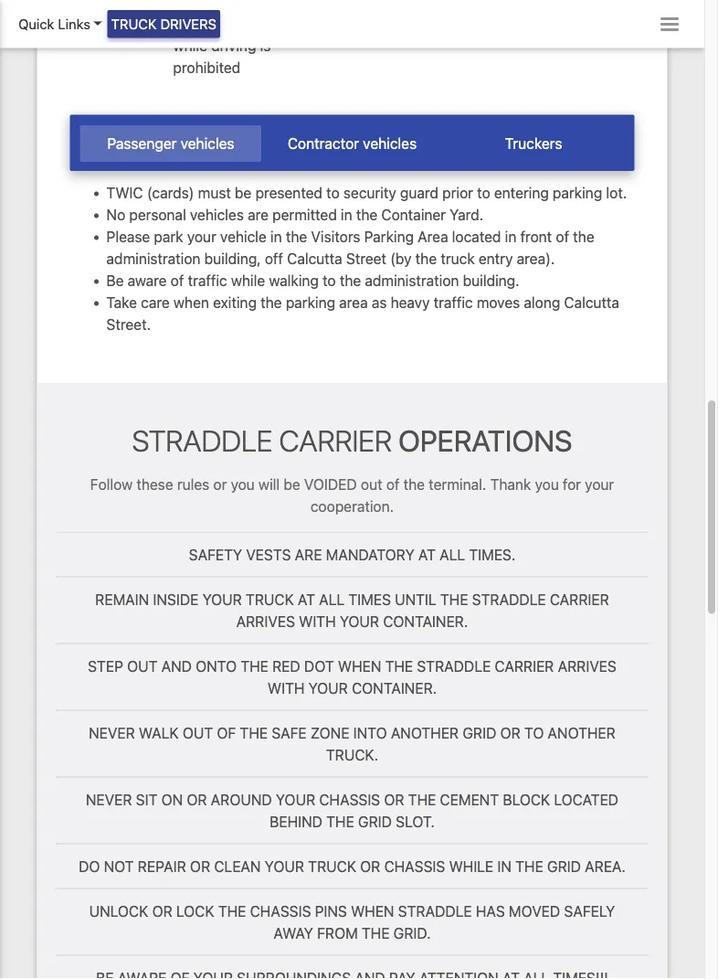 Task type: locate. For each thing, give the bounding box(es) containing it.
never inside never walk out of the safe zone into another grid or to another truck.
[[89, 724, 135, 742]]

0 vertical spatial never
[[89, 724, 135, 742]]

vehicles inside twic (cards) must be presented to security guard prior to entering parking lot. no personal vehicles are permitted in the container yard. please park your vehicle in the visitors parking area located in front of the administration building, off calcutta street (by the truck entry area). be aware of traffic while walking to the administration building. take care when exiting the parking area as heavy traffic moves along calcutta street.
[[190, 206, 244, 224]]

0 horizontal spatial while
[[173, 37, 208, 54]]

the down security
[[357, 206, 378, 224]]

0 horizontal spatial your
[[187, 228, 217, 246]]

container. inside remain inside your truck at all times until the straddle carrier arrives with your container.
[[384, 613, 469, 630]]

in
[[341, 206, 353, 224], [271, 228, 282, 246], [506, 228, 517, 246]]

around
[[211, 791, 272, 808]]

lock
[[176, 903, 215, 920]]

when right dot
[[338, 658, 382, 675]]

1 vertical spatial at
[[298, 591, 316, 608]]

1 horizontal spatial another
[[548, 724, 616, 742]]

0 horizontal spatial at
[[298, 591, 316, 608]]

calcutta up walking
[[287, 250, 343, 268]]

the right of
[[240, 724, 268, 742]]

links
[[58, 16, 90, 32]]

0 vertical spatial truck
[[246, 591, 294, 608]]

all left times
[[319, 591, 345, 608]]

arrives inside step out and onto the red dot when the straddle carrier arrives with your container.
[[559, 658, 617, 675]]

safe
[[272, 724, 307, 742]]

0 horizontal spatial of
[[171, 272, 184, 289]]

to right prior
[[478, 184, 491, 202]]

the right in
[[516, 858, 544, 875]]

1 vertical spatial while
[[231, 272, 265, 289]]

while
[[173, 37, 208, 54], [231, 272, 265, 289]]

must
[[198, 184, 231, 202]]

all inside remain inside your truck at all times until the straddle carrier arrives with your container.
[[319, 591, 345, 608]]

0 horizontal spatial arrives
[[237, 613, 295, 630]]

1 horizontal spatial be
[[284, 476, 301, 493]]

passenger vehicles link
[[80, 125, 262, 162]]

vehicles up security
[[363, 135, 417, 152]]

or right on on the left
[[187, 791, 207, 808]]

in up off
[[271, 228, 282, 246]]

1 horizontal spatial truck
[[308, 858, 357, 875]]

container. up into at the bottom of page
[[352, 680, 437, 697]]

in up "visitors"
[[341, 206, 353, 224]]

another
[[391, 724, 459, 742], [548, 724, 616, 742]]

in
[[498, 858, 512, 875]]

grid left area.
[[548, 858, 582, 875]]

0 vertical spatial at
[[419, 546, 436, 563]]

0 vertical spatial with
[[299, 613, 336, 630]]

truck drivers link
[[108, 10, 220, 38]]

the left 'grid.'
[[362, 925, 390, 942]]

or inside never walk out of the safe zone into another grid or to another truck.
[[501, 724, 521, 742]]

truckers link
[[443, 125, 625, 162]]

1 vertical spatial grid
[[359, 813, 392, 830]]

or up slot. in the bottom right of the page
[[384, 791, 405, 808]]

calcutta
[[287, 250, 343, 268], [565, 294, 620, 311]]

1 vertical spatial your
[[586, 476, 615, 493]]

all left times.
[[440, 546, 466, 563]]

vehicles down must at the top left
[[190, 206, 244, 224]]

the inside never walk out of the safe zone into another grid or to another truck.
[[240, 724, 268, 742]]

truck up pins
[[308, 858, 357, 875]]

0 vertical spatial straddle
[[473, 591, 547, 608]]

never for never sit on or around your chassis or the cement block located behind the grid slot.
[[86, 791, 132, 808]]

grid
[[463, 724, 497, 742], [359, 813, 392, 830], [548, 858, 582, 875]]

vehicles up must at the top left
[[181, 135, 235, 152]]

1 horizontal spatial out
[[183, 724, 213, 742]]

1 vertical spatial of
[[171, 272, 184, 289]]

carrier inside step out and onto the red dot when the straddle carrier arrives with your container.
[[495, 658, 555, 675]]

1 horizontal spatial all
[[440, 546, 466, 563]]

quick links link
[[18, 14, 102, 34]]

carrier for step out and onto the red dot when the straddle carrier arrives with your container.
[[495, 658, 555, 675]]

quick links
[[18, 16, 90, 32]]

truck
[[246, 591, 294, 608], [308, 858, 357, 875]]

0 vertical spatial calcutta
[[287, 250, 343, 268]]

device
[[222, 15, 265, 32]]

2 vertical spatial grid
[[548, 858, 582, 875]]

2 horizontal spatial chassis
[[385, 858, 446, 875]]

chassis up away
[[250, 903, 311, 920]]

exiting
[[213, 294, 257, 311]]

0 horizontal spatial chassis
[[250, 903, 311, 920]]

follow
[[90, 476, 133, 493]]

a
[[244, 0, 252, 10]]

1 vertical spatial straddle
[[417, 658, 491, 675]]

your
[[203, 591, 242, 608], [340, 613, 380, 630], [309, 680, 348, 697], [276, 791, 316, 808], [265, 858, 305, 875]]

your inside twic (cards) must be presented to security guard prior to entering parking lot. no personal vehicles are permitted in the container yard. please park your vehicle in the visitors parking area located in front of the administration building, off calcutta street (by the truck entry area). be aware of traffic while walking to the administration building. take care when exiting the parking area as heavy traffic moves along calcutta street.
[[187, 228, 217, 246]]

slot.
[[396, 813, 435, 830]]

straddle carrier operations
[[132, 423, 573, 458]]

1 vertical spatial out
[[183, 724, 213, 742]]

container. down until
[[384, 613, 469, 630]]

of right front
[[557, 228, 570, 246]]

when
[[174, 294, 209, 311]]

be inside twic (cards) must be presented to security guard prior to entering parking lot. no personal vehicles are permitted in the container yard. please park your vehicle in the visitors parking area located in front of the administration building, off calcutta street (by the truck entry area). be aware of traffic while walking to the administration building. take care when exiting the parking area as heavy traffic moves along calcutta street.
[[235, 184, 252, 202]]

while down the drivers
[[173, 37, 208, 54]]

carrier
[[279, 423, 392, 458]]

vests
[[246, 546, 291, 563]]

0 horizontal spatial out
[[127, 658, 158, 675]]

your right park
[[187, 228, 217, 246]]

1 horizontal spatial parking
[[553, 184, 603, 202]]

with down red
[[268, 680, 305, 697]]

to
[[327, 184, 340, 202], [478, 184, 491, 202], [323, 272, 336, 289]]

straddle down times.
[[473, 591, 547, 608]]

1 vertical spatial never
[[86, 791, 132, 808]]

0 vertical spatial container.
[[384, 613, 469, 630]]

administration up heavy at right top
[[365, 272, 460, 289]]

of right out
[[387, 476, 400, 493]]

or up unlock or lock the chassis pins when straddle  has moved safely away from the grid.
[[361, 858, 381, 875]]

traffic up when
[[188, 272, 227, 289]]

of up when
[[171, 272, 184, 289]]

grid left slot. in the bottom right of the page
[[359, 813, 392, 830]]

front
[[521, 228, 553, 246]]

never for never walk out of the safe zone into another grid or to another truck.
[[89, 724, 135, 742]]

be right will
[[284, 476, 301, 493]]

at down are
[[298, 591, 316, 608]]

out left and
[[127, 658, 158, 675]]

is
[[260, 37, 271, 54]]

of
[[557, 228, 570, 246], [171, 272, 184, 289], [387, 476, 400, 493]]

2 vertical spatial chassis
[[250, 903, 311, 920]]

another right into at the bottom of page
[[391, 724, 459, 742]]

never left 'walk' at the left bottom of the page
[[89, 724, 135, 742]]

building,
[[205, 250, 261, 268]]

at inside remain inside your truck at all times until the straddle carrier arrives with your container.
[[298, 591, 316, 608]]

0 vertical spatial arrives
[[237, 613, 295, 630]]

1 horizontal spatial grid
[[463, 724, 497, 742]]

1 vertical spatial container.
[[352, 680, 437, 697]]

1 horizontal spatial of
[[387, 476, 400, 493]]

1 vertical spatial calcutta
[[565, 294, 620, 311]]

remain inside your truck at all times until the straddle carrier arrives with your container.
[[95, 591, 610, 630]]

container. for until
[[384, 613, 469, 630]]

0 vertical spatial when
[[338, 658, 382, 675]]

0 vertical spatial traffic
[[188, 272, 227, 289]]

the down walking
[[261, 294, 282, 311]]

all for times
[[319, 591, 345, 608]]

when up from
[[351, 903, 395, 920]]

or left lock
[[152, 903, 173, 920]]

carrier inside remain inside your truck at all times until the straddle carrier arrives with your container.
[[551, 591, 610, 608]]

1 horizontal spatial chassis
[[320, 791, 381, 808]]

the right out
[[404, 476, 425, 493]]

0 vertical spatial grid
[[463, 724, 497, 742]]

to up permitted
[[327, 184, 340, 202]]

container. inside step out and onto the red dot when the straddle carrier arrives with your container.
[[352, 680, 437, 697]]

0 vertical spatial carrier
[[551, 591, 610, 608]]

inside
[[153, 591, 199, 608]]

0 horizontal spatial parking
[[286, 294, 336, 311]]

safety
[[189, 546, 242, 563]]

your down times
[[340, 613, 380, 630]]

straddle for when
[[417, 658, 491, 675]]

your right for
[[586, 476, 615, 493]]

straddle inside remain inside your truck at all times until the straddle carrier arrives with your container.
[[473, 591, 547, 608]]

in left front
[[506, 228, 517, 246]]

1 horizontal spatial arrives
[[559, 658, 617, 675]]

calcutta right along
[[565, 294, 620, 311]]

voided
[[304, 476, 357, 493]]

be up are
[[235, 184, 252, 202]]

the down until
[[386, 658, 414, 675]]

you left for
[[536, 476, 560, 493]]

(by
[[391, 250, 412, 268]]

on
[[162, 791, 183, 808]]

0 vertical spatial while
[[173, 37, 208, 54]]

while up the "exiting"
[[231, 272, 265, 289]]

0 vertical spatial administration
[[107, 250, 201, 268]]

your up 'behind'
[[276, 791, 316, 808]]

chassis down truck.
[[320, 791, 381, 808]]

parking left lot.
[[553, 184, 603, 202]]

area).
[[517, 250, 555, 268]]

street.
[[107, 316, 151, 333]]

1 horizontal spatial at
[[419, 546, 436, 563]]

care
[[141, 294, 170, 311]]

you right or
[[231, 476, 255, 493]]

out
[[127, 658, 158, 675], [183, 724, 213, 742]]

chassis down slot. in the bottom right of the page
[[385, 858, 446, 875]]

1 horizontal spatial traffic
[[434, 294, 473, 311]]

your down 'behind'
[[265, 858, 305, 875]]

clean
[[214, 858, 261, 875]]

at up until
[[419, 546, 436, 563]]

0 vertical spatial parking
[[553, 184, 603, 202]]

2 horizontal spatial in
[[506, 228, 517, 246]]

1 vertical spatial with
[[268, 680, 305, 697]]

administration up aware
[[107, 250, 201, 268]]

quick
[[18, 16, 54, 32]]

with inside remain inside your truck at all times until the straddle carrier arrives with your container.
[[299, 613, 336, 630]]

1 vertical spatial be
[[284, 476, 301, 493]]

remain
[[95, 591, 149, 608]]

truck.
[[326, 746, 379, 764]]

with inside step out and onto the red dot when the straddle carrier arrives with your container.
[[268, 680, 305, 697]]

do not repair or clean your truck or chassis while in the grid area.
[[79, 858, 627, 875]]

when inside unlock or lock the chassis pins when straddle  has moved safely away from the grid.
[[351, 903, 395, 920]]

0 horizontal spatial truck
[[246, 591, 294, 608]]

straddle down until
[[417, 658, 491, 675]]

0 vertical spatial be
[[235, 184, 252, 202]]

at for truck
[[298, 591, 316, 608]]

your down dot
[[309, 680, 348, 697]]

arrives inside remain inside your truck at all times until the straddle carrier arrives with your container.
[[237, 613, 295, 630]]

please
[[107, 228, 150, 246]]

with for all
[[299, 613, 336, 630]]

grid inside never sit on or around your chassis or the cement block located behind the grid slot.
[[359, 813, 392, 830]]

carrier
[[551, 591, 610, 608], [495, 658, 555, 675]]

never inside never sit on or around your chassis or the cement block located behind the grid slot.
[[86, 791, 132, 808]]

tab list
[[70, 115, 635, 171]]

chassis
[[320, 791, 381, 808], [385, 858, 446, 875], [250, 903, 311, 920]]

1 vertical spatial administration
[[365, 272, 460, 289]]

the right until
[[441, 591, 469, 608]]

0 horizontal spatial in
[[271, 228, 282, 246]]

vehicles
[[181, 135, 235, 152], [363, 135, 417, 152], [190, 206, 244, 224]]

out left of
[[183, 724, 213, 742]]

1 vertical spatial carrier
[[495, 658, 555, 675]]

safety vests are mandatory at all times.
[[189, 546, 516, 563]]

has
[[476, 903, 506, 920]]

traffic right heavy at right top
[[434, 294, 473, 311]]

parking
[[365, 228, 414, 246]]

drivers
[[161, 16, 217, 32]]

the right lock
[[218, 903, 246, 920]]

administration
[[107, 250, 201, 268], [365, 272, 460, 289]]

0 horizontal spatial you
[[231, 476, 255, 493]]

container.
[[384, 613, 469, 630], [352, 680, 437, 697]]

or
[[501, 724, 521, 742], [187, 791, 207, 808], [384, 791, 405, 808], [190, 858, 211, 875], [361, 858, 381, 875], [152, 903, 173, 920]]

0 vertical spatial your
[[187, 228, 217, 246]]

moved
[[509, 903, 561, 920]]

1 horizontal spatial your
[[586, 476, 615, 493]]

contractor vehicles
[[288, 135, 417, 152]]

1 horizontal spatial while
[[231, 272, 265, 289]]

street
[[347, 250, 387, 268]]

while
[[450, 858, 494, 875]]

0 horizontal spatial be
[[235, 184, 252, 202]]

0 horizontal spatial another
[[391, 724, 459, 742]]

2 vertical spatial straddle
[[399, 903, 473, 920]]

grid left to
[[463, 724, 497, 742]]

straddle inside step out and onto the red dot when the straddle carrier arrives with your container.
[[417, 658, 491, 675]]

2 you from the left
[[536, 476, 560, 493]]

0 horizontal spatial grid
[[359, 813, 392, 830]]

1 vertical spatial parking
[[286, 294, 336, 311]]

with up dot
[[299, 613, 336, 630]]

0 vertical spatial out
[[127, 658, 158, 675]]

0 horizontal spatial all
[[319, 591, 345, 608]]

for
[[563, 476, 582, 493]]

the up area
[[340, 272, 362, 289]]

aware
[[128, 272, 167, 289]]

your inside follow these rules or you will be voided out of the terminal. thank you for your cooperation.
[[586, 476, 615, 493]]

1 horizontal spatial you
[[536, 476, 560, 493]]

1 vertical spatial when
[[351, 903, 395, 920]]

0 vertical spatial chassis
[[320, 791, 381, 808]]

2 vertical spatial of
[[387, 476, 400, 493]]

these
[[137, 476, 173, 493]]

out inside never walk out of the safe zone into another grid or to another truck.
[[183, 724, 213, 742]]

straddle up 'grid.'
[[399, 903, 473, 920]]

(cards)
[[147, 184, 194, 202]]

another right to
[[548, 724, 616, 742]]

0 vertical spatial all
[[440, 546, 466, 563]]

2 horizontal spatial of
[[557, 228, 570, 246]]

truck down vests
[[246, 591, 294, 608]]

or left to
[[501, 724, 521, 742]]

passenger
[[107, 135, 177, 152]]

1 vertical spatial arrives
[[559, 658, 617, 675]]

visitors
[[311, 228, 361, 246]]

follow these rules or you will be voided out of the terminal. thank you for your cooperation.
[[90, 476, 615, 515]]

0 horizontal spatial administration
[[107, 250, 201, 268]]

grid inside never walk out of the safe zone into another grid or to another truck.
[[463, 724, 497, 742]]

the inside follow these rules or you will be voided out of the terminal. thank you for your cooperation.
[[404, 476, 425, 493]]

truck drivers
[[111, 16, 217, 32]]

vehicle
[[220, 228, 267, 246]]

never sit on or around your chassis or the cement block located behind the grid slot.
[[86, 791, 619, 830]]

chassis inside never sit on or around your chassis or the cement block located behind the grid slot.
[[320, 791, 381, 808]]

cement
[[440, 791, 500, 808]]

the down permitted
[[286, 228, 308, 246]]

the
[[441, 591, 469, 608], [241, 658, 269, 675], [386, 658, 414, 675], [240, 724, 268, 742], [409, 791, 437, 808], [327, 813, 355, 830], [516, 858, 544, 875], [218, 903, 246, 920], [362, 925, 390, 942]]

unlock
[[89, 903, 149, 920]]

you
[[231, 476, 255, 493], [536, 476, 560, 493]]

parking down walking
[[286, 294, 336, 311]]

block
[[503, 791, 551, 808]]

1 vertical spatial truck
[[308, 858, 357, 875]]

never left sit
[[86, 791, 132, 808]]

presented
[[256, 184, 323, 202]]

1 vertical spatial all
[[319, 591, 345, 608]]



Task type: vqa. For each thing, say whether or not it's contained in the screenshot.
AM corresponding to Double Moves
no



Task type: describe. For each thing, give the bounding box(es) containing it.
permitted
[[273, 206, 337, 224]]

or left clean
[[190, 858, 211, 875]]

not
[[104, 858, 134, 875]]

grid.
[[394, 925, 431, 942]]

building.
[[463, 272, 520, 289]]

lot.
[[607, 184, 628, 202]]

talking
[[173, 0, 220, 10]]

area
[[418, 228, 449, 246]]

truck inside remain inside your truck at all times until the straddle carrier arrives with your container.
[[246, 591, 294, 608]]

carrier for remain inside your truck at all times until the straddle carrier arrives with your container.
[[551, 591, 610, 608]]

the inside remain inside your truck at all times until the straddle carrier arrives with your container.
[[441, 591, 469, 608]]

straddle
[[132, 423, 273, 458]]

1 horizontal spatial calcutta
[[565, 294, 620, 311]]

or inside unlock or lock the chassis pins when straddle  has moved safely away from the grid.
[[152, 903, 173, 920]]

or
[[214, 476, 227, 493]]

terminal.
[[429, 476, 487, 493]]

step
[[88, 658, 123, 675]]

while inside twic (cards) must be presented to security guard prior to entering parking lot. no personal vehicles are permitted in the container yard. please park your vehicle in the visitors parking area located in front of the administration building, off calcutta street (by the truck entry area). be aware of traffic while walking to the administration building. take care when exiting the parking area as heavy traffic moves along calcutta street.
[[231, 272, 265, 289]]

personal
[[129, 206, 186, 224]]

behind
[[270, 813, 323, 830]]

sit
[[136, 791, 158, 808]]

entering
[[495, 184, 550, 202]]

red
[[273, 658, 301, 675]]

of inside follow these rules or you will be voided out of the terminal. thank you for your cooperation.
[[387, 476, 400, 493]]

your down "safety"
[[203, 591, 242, 608]]

arrives for step out and onto the red dot when the straddle carrier arrives with your container.
[[559, 658, 617, 675]]

pins
[[315, 903, 347, 920]]

contractor vehicles link
[[262, 125, 443, 162]]

security
[[344, 184, 397, 202]]

step out and onto the red dot when the straddle carrier arrives with your container.
[[88, 658, 617, 697]]

and
[[162, 658, 192, 675]]

arrives for remain inside your truck at all times until the straddle carrier arrives with your container.
[[237, 613, 295, 630]]

park
[[154, 228, 184, 246]]

take
[[107, 294, 137, 311]]

repair
[[138, 858, 186, 875]]

of
[[217, 724, 236, 742]]

the right front
[[574, 228, 595, 246]]

vehicles for contractor vehicles
[[363, 135, 417, 152]]

entry
[[479, 250, 514, 268]]

mobile
[[173, 15, 218, 32]]

prohibited
[[173, 59, 241, 76]]

with for red
[[268, 680, 305, 697]]

1 vertical spatial chassis
[[385, 858, 446, 875]]

area.
[[586, 858, 627, 875]]

safely
[[565, 903, 616, 920]]

the right 'behind'
[[327, 813, 355, 830]]

until
[[395, 591, 437, 608]]

0 horizontal spatial calcutta
[[287, 250, 343, 268]]

will
[[259, 476, 280, 493]]

while inside talking on a mobile device while driving is prohibited
[[173, 37, 208, 54]]

vehicles for passenger vehicles
[[181, 135, 235, 152]]

1 vertical spatial traffic
[[434, 294, 473, 311]]

cooperation.
[[311, 497, 394, 515]]

twic
[[107, 184, 143, 202]]

straddle inside unlock or lock the chassis pins when straddle  has moved safely away from the grid.
[[399, 903, 473, 920]]

the left red
[[241, 658, 269, 675]]

guard
[[401, 184, 439, 202]]

talking on a mobile device while driving is prohibited
[[173, 0, 271, 76]]

be inside follow these rules or you will be voided out of the terminal. thank you for your cooperation.
[[284, 476, 301, 493]]

1 horizontal spatial administration
[[365, 272, 460, 289]]

rules
[[177, 476, 210, 493]]

passenger vehicles
[[107, 135, 235, 152]]

1 horizontal spatial in
[[341, 206, 353, 224]]

prior
[[443, 184, 474, 202]]

dot
[[305, 658, 334, 675]]

1 you from the left
[[231, 476, 255, 493]]

are
[[295, 546, 323, 563]]

0 vertical spatial of
[[557, 228, 570, 246]]

container. for when
[[352, 680, 437, 697]]

times.
[[470, 546, 516, 563]]

yard.
[[450, 206, 484, 224]]

2 horizontal spatial grid
[[548, 858, 582, 875]]

talking on a mobile device while driving is prohibited link
[[122, 0, 309, 100]]

your inside step out and onto the red dot when the straddle carrier arrives with your container.
[[309, 680, 348, 697]]

area
[[340, 294, 368, 311]]

contractor
[[288, 135, 360, 152]]

truckers
[[506, 135, 563, 152]]

do
[[79, 858, 100, 875]]

out inside step out and onto the red dot when the straddle carrier arrives with your container.
[[127, 658, 158, 675]]

times
[[349, 591, 391, 608]]

on
[[224, 0, 240, 10]]

straddle for until
[[473, 591, 547, 608]]

chassis inside unlock or lock the chassis pins when straddle  has moved safely away from the grid.
[[250, 903, 311, 920]]

be
[[107, 272, 124, 289]]

to
[[525, 724, 545, 742]]

moves
[[477, 294, 521, 311]]

tab list containing passenger vehicles
[[70, 115, 635, 171]]

2 another from the left
[[548, 724, 616, 742]]

to right walking
[[323, 272, 336, 289]]

at for mandatory
[[419, 546, 436, 563]]

driving
[[211, 37, 257, 54]]

truck
[[111, 16, 157, 32]]

twic (cards) must be presented to security guard prior to entering parking lot. no personal vehicles are permitted in the container yard. please park your vehicle in the visitors parking area located in front of the administration building, off calcutta street (by the truck entry area). be aware of traffic while walking to the administration building. take care when exiting the parking area as heavy traffic moves along calcutta street.
[[107, 184, 628, 333]]

the up slot. in the bottom right of the page
[[409, 791, 437, 808]]

all for times.
[[440, 546, 466, 563]]

your inside never sit on or around your chassis or the cement block located behind the grid slot.
[[276, 791, 316, 808]]

along
[[524, 294, 561, 311]]

from
[[317, 925, 358, 942]]

onto
[[196, 658, 237, 675]]

the down area
[[416, 250, 437, 268]]

out
[[361, 476, 383, 493]]

away
[[274, 925, 314, 942]]

1 another from the left
[[391, 724, 459, 742]]

walk
[[139, 724, 179, 742]]

0 horizontal spatial traffic
[[188, 272, 227, 289]]

when inside step out and onto the red dot when the straddle carrier arrives with your container.
[[338, 658, 382, 675]]

heavy
[[391, 294, 430, 311]]

off
[[265, 250, 284, 268]]

thank
[[491, 476, 532, 493]]

located
[[555, 791, 619, 808]]



